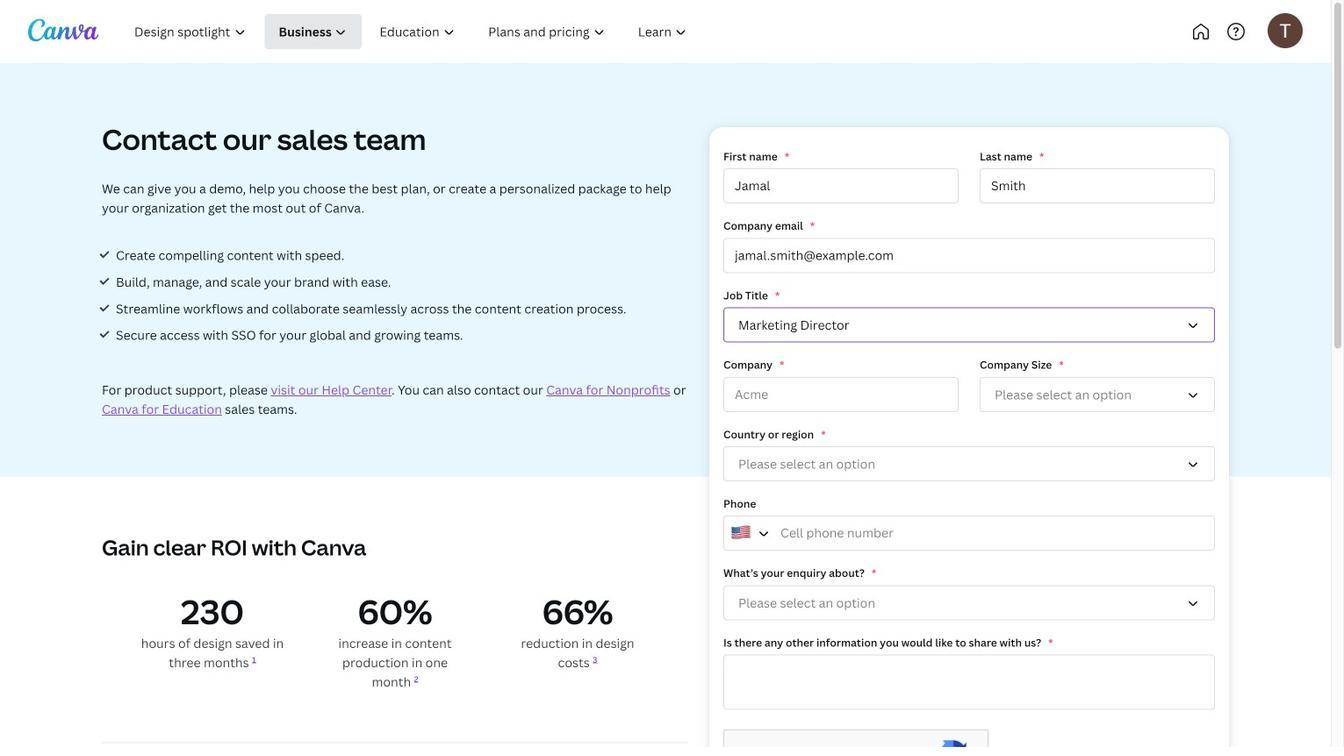 Task type: vqa. For each thing, say whether or not it's contained in the screenshot.
Acme text box
yes



Task type: locate. For each thing, give the bounding box(es) containing it.
Cell phone number text field
[[723, 516, 1215, 551]]

Acme text field
[[723, 377, 959, 412]]

john.smith@acme.com text field
[[723, 238, 1215, 273]]

None text field
[[723, 655, 1215, 711]]



Task type: describe. For each thing, give the bounding box(es) containing it.
Smith text field
[[980, 169, 1215, 204]]

top level navigation element
[[119, 14, 761, 49]]

John text field
[[723, 169, 959, 204]]



